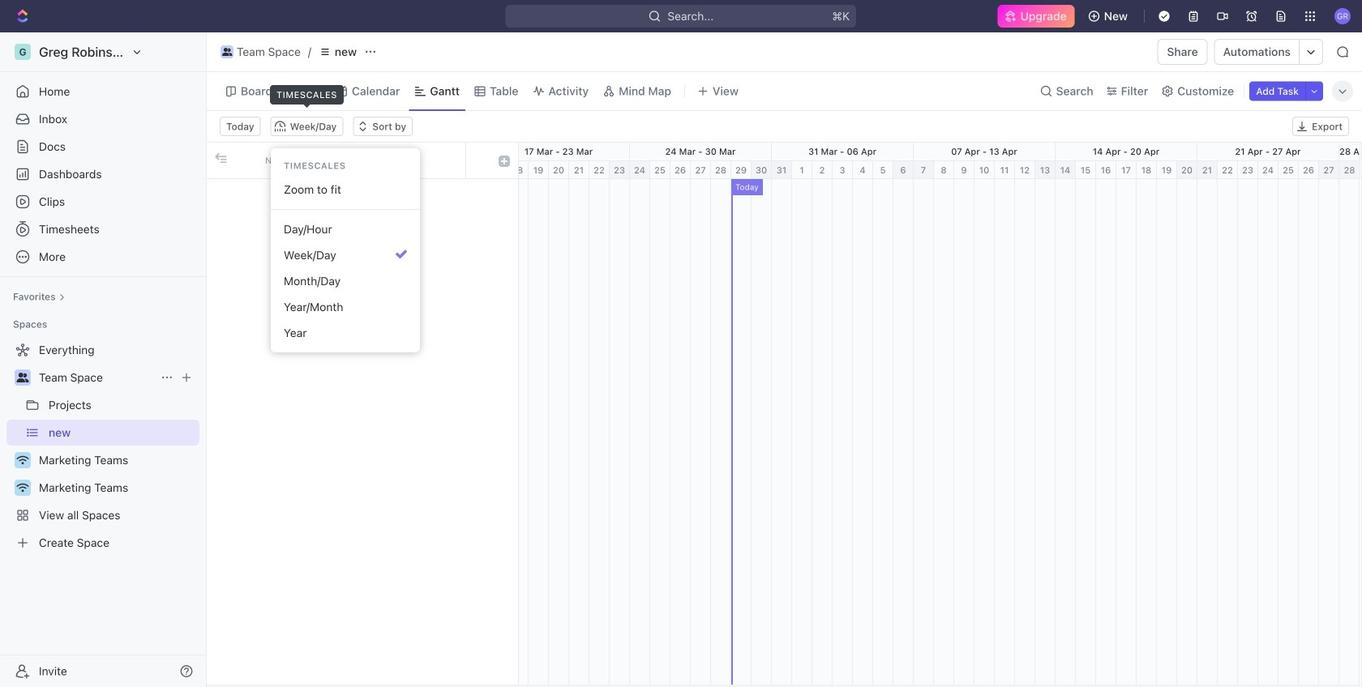 Task type: vqa. For each thing, say whether or not it's contained in the screenshot.
FRIEND
no



Task type: locate. For each thing, give the bounding box(es) containing it.
26 element down 21 apr - 27 apr element
[[1299, 161, 1320, 179]]

22 element down 17 mar - 23 mar element
[[590, 161, 610, 179]]

user group image
[[222, 48, 232, 56], [17, 373, 29, 383]]

1 horizontal spatial 20 element
[[1178, 161, 1198, 179]]

27 element down 28 apr - 04 may element
[[1320, 161, 1340, 179]]

14 apr - 20 apr element
[[1056, 143, 1198, 161]]

21 element down 17 mar - 23 mar element
[[569, 161, 590, 179]]

2 18 element from the left
[[1137, 161, 1158, 179]]

user group image inside sidebar navigation
[[17, 373, 29, 383]]

31 mar - 06 apr element
[[772, 143, 914, 161]]

1 horizontal spatial 28 element
[[1340, 161, 1361, 179]]

28 apr - 04 may element
[[1340, 143, 1361, 161]]

column header
[[207, 143, 231, 178], [491, 143, 518, 178]]

0 horizontal spatial user group image
[[17, 373, 29, 383]]

1 horizontal spatial 25 element
[[1279, 161, 1299, 179]]

20 element
[[549, 161, 569, 179], [1178, 161, 1198, 179]]

3 element
[[833, 161, 853, 179]]

30 element
[[752, 161, 772, 179]]

28 element
[[711, 161, 732, 179], [1340, 161, 1361, 179]]

name column header
[[256, 143, 466, 178]]

24 element
[[630, 161, 651, 179], [1259, 161, 1279, 179]]

24 element down 21 apr - 27 apr element
[[1259, 161, 1279, 179]]

28 element down 24 mar - 30 mar element
[[711, 161, 732, 179]]

7 element
[[914, 161, 934, 179]]

row
[[207, 143, 518, 179]]

1 vertical spatial user group image
[[17, 373, 29, 383]]

2 20 element from the left
[[1178, 161, 1198, 179]]

1 26 element from the left
[[671, 161, 691, 179]]

11 element
[[995, 161, 1016, 179]]

2 21 element from the left
[[1198, 161, 1218, 179]]

0 horizontal spatial 28 element
[[711, 161, 732, 179]]

10 element
[[975, 161, 995, 179]]

0 horizontal spatial 23 element
[[610, 161, 630, 179]]

1 18 element from the left
[[509, 161, 529, 179]]

4 element
[[853, 161, 874, 179]]

0 horizontal spatial 24 element
[[630, 161, 651, 179]]

0 horizontal spatial 21 element
[[569, 161, 590, 179]]

1 horizontal spatial 19 element
[[1158, 161, 1178, 179]]

18 element down 14 apr - 20 apr element on the right
[[1137, 161, 1158, 179]]

18 element down 17 mar - 23 mar element
[[509, 161, 529, 179]]

1 20 element from the left
[[549, 161, 569, 179]]

23 element
[[610, 161, 630, 179], [1239, 161, 1259, 179]]

07 apr - 13 apr element
[[914, 143, 1056, 161]]

0 horizontal spatial  image
[[215, 152, 227, 164]]

1 horizontal spatial  image
[[499, 156, 510, 167]]

1 horizontal spatial 21 element
[[1198, 161, 1218, 179]]

2 22 element from the left
[[1218, 161, 1239, 179]]

9 element
[[955, 161, 975, 179]]

17 element
[[1117, 161, 1137, 179]]

0 horizontal spatial 26 element
[[671, 161, 691, 179]]

0 horizontal spatial 22 element
[[590, 161, 610, 179]]

20 element down 17 mar - 23 mar element
[[549, 161, 569, 179]]

28 element down 28 apr - 04 may element
[[1340, 161, 1361, 179]]

24 mar - 30 mar element
[[630, 143, 772, 161]]

22 element down 21 apr - 27 apr element
[[1218, 161, 1239, 179]]

19 element right 17 'element'
[[1158, 161, 1178, 179]]

20 element right 17 'element'
[[1178, 161, 1198, 179]]

1 horizontal spatial 27 element
[[1320, 161, 1340, 179]]

23 element down 21 apr - 27 apr element
[[1239, 161, 1259, 179]]

22 element
[[590, 161, 610, 179], [1218, 161, 1239, 179]]

0 horizontal spatial 27 element
[[691, 161, 711, 179]]

21 element
[[569, 161, 590, 179], [1198, 161, 1218, 179]]

1 21 element from the left
[[569, 161, 590, 179]]

1 horizontal spatial 22 element
[[1218, 161, 1239, 179]]

0 horizontal spatial 20 element
[[549, 161, 569, 179]]

1 horizontal spatial 23 element
[[1239, 161, 1259, 179]]

26 element down 24 mar - 30 mar element
[[671, 161, 691, 179]]

12 element
[[1016, 161, 1036, 179]]

1 25 element from the left
[[651, 161, 671, 179]]

21 element down 21 apr - 27 apr element
[[1198, 161, 1218, 179]]

25 element down 21 apr - 27 apr element
[[1279, 161, 1299, 179]]

25 element down 24 mar - 30 mar element
[[651, 161, 671, 179]]

 image
[[215, 152, 227, 164], [499, 156, 510, 167]]

0 horizontal spatial 19 element
[[529, 161, 549, 179]]

1 horizontal spatial 26 element
[[1299, 161, 1320, 179]]

19 element down 17 mar - 23 mar element
[[529, 161, 549, 179]]

sidebar navigation
[[0, 32, 207, 688]]

24 element down 24 mar - 30 mar element
[[630, 161, 651, 179]]

25 element
[[651, 161, 671, 179], [1279, 161, 1299, 179]]

1 element
[[792, 161, 813, 179]]

14 element
[[1056, 161, 1076, 179]]

1 27 element from the left
[[691, 161, 711, 179]]

27 element
[[691, 161, 711, 179], [1320, 161, 1340, 179]]

0 horizontal spatial 25 element
[[651, 161, 671, 179]]

0 vertical spatial user group image
[[222, 48, 232, 56]]

2 27 element from the left
[[1320, 161, 1340, 179]]

0 horizontal spatial column header
[[207, 143, 231, 178]]

 image for first column header from left
[[215, 152, 227, 164]]

1 horizontal spatial column header
[[491, 143, 518, 178]]

17 mar - 23 mar element
[[488, 143, 630, 161]]

26 element
[[671, 161, 691, 179], [1299, 161, 1320, 179]]

1 horizontal spatial 24 element
[[1259, 161, 1279, 179]]

tree grid
[[207, 143, 518, 685]]

23 element down 17 mar - 23 mar element
[[610, 161, 630, 179]]

2 column header from the left
[[491, 143, 518, 178]]

1 horizontal spatial 18 element
[[1137, 161, 1158, 179]]

0 horizontal spatial 18 element
[[509, 161, 529, 179]]

18 element
[[509, 161, 529, 179], [1137, 161, 1158, 179]]

19 element
[[529, 161, 549, 179], [1158, 161, 1178, 179]]

27 element down 24 mar - 30 mar element
[[691, 161, 711, 179]]



Task type: describe. For each thing, give the bounding box(es) containing it.
29 element
[[732, 161, 752, 179]]

21 apr - 27 apr element
[[1198, 143, 1340, 161]]

2 19 element from the left
[[1158, 161, 1178, 179]]

13 element
[[1036, 161, 1056, 179]]

8 element
[[934, 161, 955, 179]]

new cell
[[256, 179, 466, 208]]

1 column header from the left
[[207, 143, 231, 178]]

1 19 element from the left
[[529, 161, 549, 179]]

2 26 element from the left
[[1299, 161, 1320, 179]]

6 element
[[894, 161, 914, 179]]

1 24 element from the left
[[630, 161, 651, 179]]

checked image
[[396, 249, 407, 260]]

2 28 element from the left
[[1340, 161, 1361, 179]]

15 element
[[1076, 161, 1097, 179]]

 image for first column header from right
[[499, 156, 510, 167]]

checked element
[[396, 249, 407, 260]]

16 element
[[1097, 161, 1117, 179]]

5 element
[[874, 161, 894, 179]]

1 23 element from the left
[[610, 161, 630, 179]]

1 horizontal spatial user group image
[[222, 48, 232, 56]]

new - 0.00% row
[[207, 179, 518, 208]]

1 28 element from the left
[[711, 161, 732, 179]]

2 25 element from the left
[[1279, 161, 1299, 179]]

1 22 element from the left
[[590, 161, 610, 179]]

2 23 element from the left
[[1239, 161, 1259, 179]]

31 element
[[772, 161, 792, 179]]

2 24 element from the left
[[1259, 161, 1279, 179]]

2 element
[[813, 161, 833, 179]]



